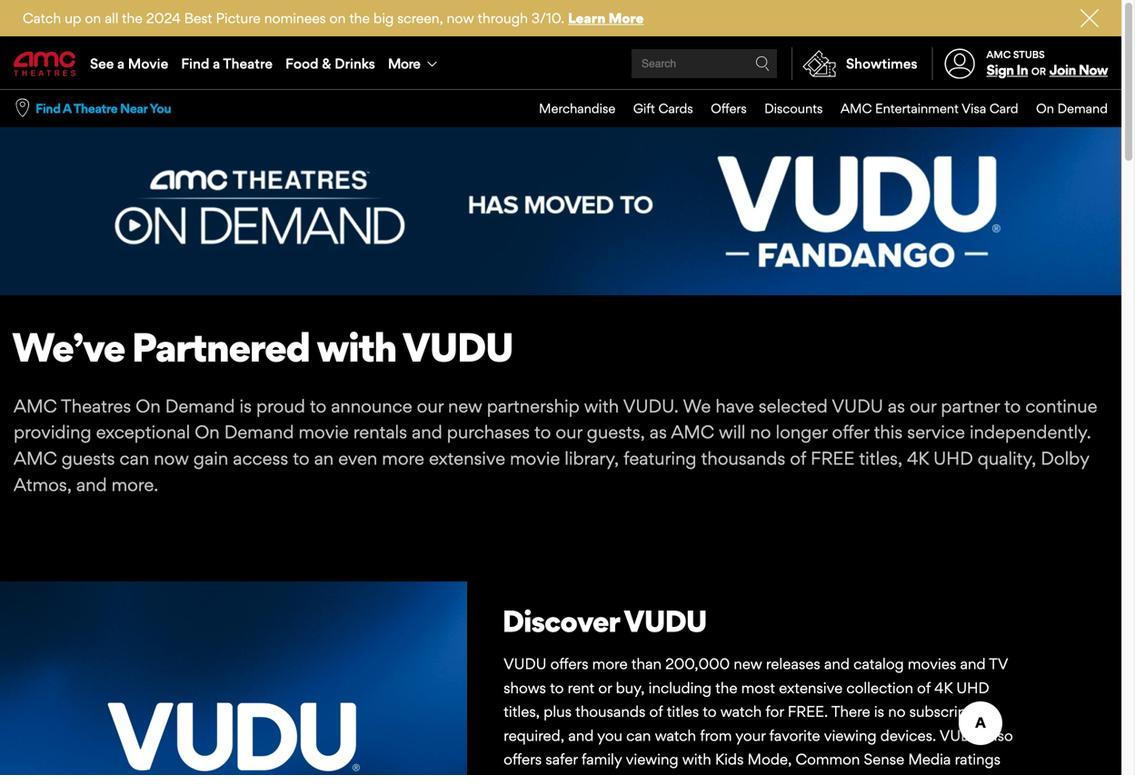 Task type: describe. For each thing, give the bounding box(es) containing it.
up
[[65, 10, 81, 26]]

free
[[811, 448, 855, 470]]

food
[[285, 55, 319, 72]]

service
[[908, 422, 966, 443]]

0 horizontal spatial viewing
[[626, 751, 679, 769]]

a
[[63, 101, 71, 117]]

selected
[[759, 395, 828, 417]]

entertainment
[[876, 101, 959, 116]]

vudu inside 'amc theatres on demand is proud to announce our new partnership with vudu. we have selected vudu as our partner to continue providing exceptional on demand movie rentals and purchases to our guests, as amc will no longer offer this service independently. amc guests can now gain access to an even more extensive movie library, featuring thousands of free titles, 4k uhd quality, dolby atmos, and more.'
[[832, 395, 884, 417]]

amc up atmos,
[[14, 448, 57, 470]]

featuring
[[624, 448, 697, 470]]

movies
[[908, 655, 957, 673]]

amc for amc theatres on demand is proud to announce our new partnership with vudu. we have selected vudu as our partner to continue providing exceptional on demand movie rentals and purchases to our guests, as amc will no longer offer this service independently. amc guests can now gain access to an even more extensive movie library, featuring thousands of free titles, 4k uhd quality, dolby atmos, and more.
[[14, 395, 57, 417]]

theatres
[[61, 395, 131, 417]]

vudu transition image
[[0, 127, 1122, 295]]

and left 'catalog'
[[824, 655, 850, 673]]

showtimes image
[[793, 47, 846, 80]]

including
[[649, 679, 712, 697]]

1 horizontal spatial offers
[[551, 655, 589, 673]]

controls,
[[651, 774, 709, 776]]

catch
[[23, 10, 61, 26]]

cards
[[659, 101, 693, 116]]

near
[[120, 101, 147, 117]]

partnership
[[487, 395, 580, 417]]

kids
[[715, 751, 744, 769]]

or inside the amc stubs sign in or join now
[[1032, 66, 1047, 77]]

more inside button
[[388, 55, 420, 72]]

screen,
[[398, 10, 443, 26]]

amc entertainment visa card link
[[823, 90, 1019, 127]]

gift
[[633, 101, 655, 116]]

theatre for a
[[73, 101, 118, 117]]

more inside vudu offers more than 200,000 new releases and catalog movies and tv shows to rent or buy, including the most extensive collection of 4k uhd titles, plus thousands of titles to watch for free. there is no subscription required, and you can watch from your favorite viewing devices. vudu also offers safer family viewing with kids mode, common sense media ratings and reviews, parental controls, and more.
[[592, 655, 628, 673]]

we've partnered with vudu
[[12, 323, 513, 371]]

join
[[1050, 61, 1076, 78]]

1 horizontal spatial our
[[556, 422, 583, 443]]

amc entertainment visa card
[[841, 101, 1019, 116]]

0 vertical spatial more
[[609, 10, 644, 26]]

than
[[632, 655, 662, 673]]

you
[[597, 727, 623, 745]]

announce
[[331, 395, 412, 417]]

nominees
[[264, 10, 326, 26]]

submit search icon image
[[756, 56, 770, 71]]

menu containing merchandise
[[521, 90, 1108, 127]]

mode,
[[748, 751, 792, 769]]

food & drinks
[[285, 55, 375, 72]]

cookie consent banner dialog
[[0, 706, 1122, 776]]

providing
[[14, 422, 91, 443]]

merchandise
[[539, 101, 616, 116]]

4k inside 'amc theatres on demand is proud to announce our new partnership with vudu. we have selected vudu as our partner to continue providing exceptional on demand movie rentals and purchases to our guests, as amc will no longer offer this service independently. amc guests can now gain access to an even more extensive movie library, featuring thousands of free titles, 4k uhd quality, dolby atmos, and more.'
[[907, 448, 929, 470]]

continue
[[1026, 395, 1098, 417]]

uhd inside 'amc theatres on demand is proud to announce our new partnership with vudu. we have selected vudu as our partner to continue providing exceptional on demand movie rentals and purchases to our guests, as amc will no longer offer this service independently. amc guests can now gain access to an even more extensive movie library, featuring thousands of free titles, 4k uhd quality, dolby atmos, and more.'
[[934, 448, 974, 470]]

sign
[[987, 61, 1014, 78]]

join now button
[[1050, 61, 1108, 78]]

and left you
[[568, 727, 594, 745]]

guests
[[62, 448, 115, 470]]

a for theatre
[[213, 55, 220, 72]]

shows
[[504, 679, 546, 697]]

tv
[[989, 655, 1008, 673]]

now inside 'amc theatres on demand is proud to announce our new partnership with vudu. we have selected vudu as our partner to continue providing exceptional on demand movie rentals and purchases to our guests, as amc will no longer offer this service independently. amc guests can now gain access to an even more extensive movie library, featuring thousands of free titles, 4k uhd quality, dolby atmos, and more.'
[[154, 448, 189, 470]]

user profile image
[[935, 49, 986, 79]]

1 horizontal spatial watch
[[721, 703, 762, 721]]

find a theatre
[[181, 55, 273, 72]]

2 vertical spatial demand
[[224, 422, 294, 443]]

1 vertical spatial watch
[[655, 727, 696, 745]]

vudu down subscription
[[940, 727, 983, 745]]

find a theatre near you button
[[35, 100, 171, 117]]

rentals
[[353, 422, 407, 443]]

1 vertical spatial on
[[136, 395, 161, 417]]

of inside 'amc theatres on demand is proud to announce our new partnership with vudu. we have selected vudu as our partner to continue providing exceptional on demand movie rentals and purchases to our guests, as amc will no longer offer this service independently. amc guests can now gain access to an even more extensive movie library, featuring thousands of free titles, 4k uhd quality, dolby atmos, and more.'
[[790, 448, 806, 470]]

visa
[[962, 101, 987, 116]]

with inside 'amc theatres on demand is proud to announce our new partnership with vudu. we have selected vudu as our partner to continue providing exceptional on demand movie rentals and purchases to our guests, as amc will no longer offer this service independently. amc guests can now gain access to an even more extensive movie library, featuring thousands of free titles, 4k uhd quality, dolby atmos, and more.'
[[584, 395, 619, 417]]

0 horizontal spatial with
[[317, 323, 396, 371]]

access
[[233, 448, 288, 470]]

movie
[[128, 55, 168, 72]]

new inside vudu offers more than 200,000 new releases and catalog movies and tv shows to rent or buy, including the most extensive collection of 4k uhd titles, plus thousands of titles to watch for free. there is no subscription required, and you can watch from your favorite viewing devices. vudu also offers safer family viewing with kids mode, common sense media ratings and reviews, parental controls, and more.
[[734, 655, 763, 673]]

amc stubs sign in or join now
[[987, 49, 1108, 78]]

dolby
[[1041, 448, 1090, 470]]

vudu.
[[623, 395, 679, 417]]

sign in or join amc stubs element
[[932, 38, 1108, 89]]

or inside vudu offers more than 200,000 new releases and catalog movies and tv shows to rent or buy, including the most extensive collection of 4k uhd titles, plus thousands of titles to watch for free. there is no subscription required, and you can watch from your favorite viewing devices. vudu also offers safer family viewing with kids mode, common sense media ratings and reviews, parental controls, and more.
[[599, 679, 612, 697]]

devices.
[[881, 727, 937, 745]]

with inside vudu offers more than 200,000 new releases and catalog movies and tv shows to rent or buy, including the most extensive collection of 4k uhd titles, plus thousands of titles to watch for free. there is no subscription required, and you can watch from your favorite viewing devices. vudu also offers safer family viewing with kids mode, common sense media ratings and reviews, parental controls, and more.
[[683, 751, 712, 769]]

3/10.
[[532, 10, 565, 26]]

gift cards
[[633, 101, 693, 116]]

food & drinks link
[[279, 38, 382, 89]]

0 horizontal spatial the
[[122, 10, 143, 26]]

1 vertical spatial as
[[650, 422, 667, 443]]

thousands inside vudu offers more than 200,000 new releases and catalog movies and tv shows to rent or buy, including the most extensive collection of 4k uhd titles, plus thousands of titles to watch for free. there is no subscription required, and you can watch from your favorite viewing devices. vudu also offers safer family viewing with kids mode, common sense media ratings and reviews, parental controls, and more.
[[576, 703, 646, 721]]

1 horizontal spatial the
[[349, 10, 370, 26]]

2 horizontal spatial on
[[1037, 101, 1055, 116]]

common
[[796, 751, 860, 769]]

on demand
[[1037, 101, 1108, 116]]

and left 'tv'
[[961, 655, 986, 673]]

can inside vudu offers more than 200,000 new releases and catalog movies and tv shows to rent or buy, including the most extensive collection of 4k uhd titles, plus thousands of titles to watch for free. there is no subscription required, and you can watch from your favorite viewing devices. vudu also offers safer family viewing with kids mode, common sense media ratings and reviews, parental controls, and more.
[[627, 727, 651, 745]]

on demand link
[[1019, 90, 1108, 127]]

for
[[766, 703, 784, 721]]

more. for partnered
[[111, 474, 158, 496]]

discounts link
[[747, 90, 823, 127]]

we
[[683, 395, 711, 417]]

sign in button
[[987, 61, 1028, 78]]

independently.
[[970, 422, 1092, 443]]

parental
[[592, 774, 647, 776]]

sense
[[864, 751, 905, 769]]

find a theatre link
[[175, 38, 279, 89]]

more. for vudu
[[743, 774, 782, 776]]

required,
[[504, 727, 565, 745]]

now
[[1079, 61, 1108, 78]]

will
[[719, 422, 746, 443]]

discover vudu
[[502, 603, 707, 640]]

amc theatres on demand is proud to announce our new partnership with vudu. we have selected vudu as our partner to continue providing exceptional on demand movie rentals and purchases to our guests, as amc will no longer offer this service independently. amc guests can now gain access to an even more extensive movie library, featuring thousands of free titles, 4k uhd quality, dolby atmos, and more.
[[14, 395, 1098, 496]]

&
[[322, 55, 331, 72]]

1 vertical spatial offers
[[504, 751, 542, 769]]

is inside vudu offers more than 200,000 new releases and catalog movies and tv shows to rent or buy, including the most extensive collection of 4k uhd titles, plus thousands of titles to watch for free. there is no subscription required, and you can watch from your favorite viewing devices. vudu also offers safer family viewing with kids mode, common sense media ratings and reviews, parental controls, and more.
[[874, 703, 885, 721]]

there
[[832, 703, 871, 721]]

most
[[742, 679, 776, 697]]

find a theatre near you
[[35, 101, 171, 117]]

catch up on all the 2024 best picture nominees on the big screen, now through 3/10. learn more
[[23, 10, 644, 26]]



Task type: vqa. For each thing, say whether or not it's contained in the screenshot.
UHD to the top
yes



Task type: locate. For each thing, give the bounding box(es) containing it.
with
[[317, 323, 396, 371], [584, 395, 619, 417], [683, 751, 712, 769]]

demand up access
[[224, 422, 294, 443]]

1 horizontal spatial movie
[[510, 448, 560, 470]]

200,000
[[666, 655, 730, 673]]

our up 'service'
[[910, 395, 937, 417]]

0 horizontal spatial as
[[650, 422, 667, 443]]

titles, inside vudu offers more than 200,000 new releases and catalog movies and tv shows to rent or buy, including the most extensive collection of 4k uhd titles, plus thousands of titles to watch for free. there is no subscription required, and you can watch from your favorite viewing devices. vudu also offers safer family viewing with kids mode, common sense media ratings and reviews, parental controls, and more.
[[504, 703, 540, 721]]

and down the guests
[[76, 474, 107, 496]]

new up most
[[734, 655, 763, 673]]

find down 'best'
[[181, 55, 210, 72]]

0 horizontal spatial or
[[599, 679, 612, 697]]

0 horizontal spatial can
[[120, 448, 149, 470]]

0 horizontal spatial thousands
[[576, 703, 646, 721]]

plus
[[544, 703, 572, 721]]

0 vertical spatial menu
[[0, 38, 1122, 89]]

exceptional
[[96, 422, 190, 443]]

0 vertical spatial thousands
[[701, 448, 786, 470]]

0 vertical spatial on
[[1037, 101, 1055, 116]]

no inside vudu offers more than 200,000 new releases and catalog movies and tv shows to rent or buy, including the most extensive collection of 4k uhd titles, plus thousands of titles to watch for free. there is no subscription required, and you can watch from your favorite viewing devices. vudu also offers safer family viewing with kids mode, common sense media ratings and reviews, parental controls, and more.
[[888, 703, 906, 721]]

titles
[[667, 703, 699, 721]]

0 vertical spatial more
[[382, 448, 425, 470]]

theatre for a
[[223, 55, 273, 72]]

thousands up you
[[576, 703, 646, 721]]

0 horizontal spatial new
[[448, 395, 483, 417]]

0 horizontal spatial more
[[388, 55, 420, 72]]

more down the 'screen,'
[[388, 55, 420, 72]]

watch
[[721, 703, 762, 721], [655, 727, 696, 745]]

1 vertical spatial now
[[154, 448, 189, 470]]

theatre inside menu
[[223, 55, 273, 72]]

1 horizontal spatial more
[[592, 655, 628, 673]]

0 horizontal spatial a
[[117, 55, 125, 72]]

1 horizontal spatial is
[[874, 703, 885, 721]]

even
[[338, 448, 378, 470]]

showtimes link
[[792, 47, 918, 80]]

0 horizontal spatial now
[[154, 448, 189, 470]]

learn
[[568, 10, 606, 26]]

extensive inside vudu offers more than 200,000 new releases and catalog movies and tv shows to rent or buy, including the most extensive collection of 4k uhd titles, plus thousands of titles to watch for free. there is no subscription required, and you can watch from your favorite viewing devices. vudu also offers safer family viewing with kids mode, common sense media ratings and reviews, parental controls, and more.
[[779, 679, 843, 697]]

0 horizontal spatial titles,
[[504, 703, 540, 721]]

0 horizontal spatial is
[[240, 395, 252, 417]]

extensive
[[429, 448, 505, 470], [779, 679, 843, 697]]

now right the 'screen,'
[[447, 10, 474, 26]]

more. inside 'amc theatres on demand is proud to announce our new partnership with vudu. we have selected vudu as our partner to continue providing exceptional on demand movie rentals and purchases to our guests, as amc will no longer offer this service independently. amc guests can now gain access to an even more extensive movie library, featuring thousands of free titles, 4k uhd quality, dolby atmos, and more.'
[[111, 474, 158, 496]]

more down 'rentals'
[[382, 448, 425, 470]]

on up exceptional
[[136, 395, 161, 417]]

0 vertical spatial movie
[[299, 422, 349, 443]]

a down picture
[[213, 55, 220, 72]]

4k
[[907, 448, 929, 470], [935, 679, 953, 697]]

2 horizontal spatial the
[[716, 679, 738, 697]]

can right you
[[627, 727, 651, 745]]

extensive up free.
[[779, 679, 843, 697]]

learn more link
[[568, 10, 644, 26]]

extensive inside 'amc theatres on demand is proud to announce our new partnership with vudu. we have selected vudu as our partner to continue providing exceptional on demand movie rentals and purchases to our guests, as amc will no longer offer this service independently. amc guests can now gain access to an even more extensive movie library, featuring thousands of free titles, 4k uhd quality, dolby atmos, and more.'
[[429, 448, 505, 470]]

to down partnership
[[535, 422, 551, 443]]

or right rent
[[599, 679, 612, 697]]

demand down join now 'button'
[[1058, 101, 1108, 116]]

0 vertical spatial of
[[790, 448, 806, 470]]

1 a from the left
[[117, 55, 125, 72]]

1 vertical spatial titles,
[[504, 703, 540, 721]]

0 vertical spatial can
[[120, 448, 149, 470]]

0 vertical spatial demand
[[1058, 101, 1108, 116]]

1 horizontal spatial find
[[181, 55, 210, 72]]

or right in
[[1032, 66, 1047, 77]]

0 horizontal spatial watch
[[655, 727, 696, 745]]

a
[[117, 55, 125, 72], [213, 55, 220, 72]]

1 horizontal spatial on
[[195, 422, 220, 443]]

1 horizontal spatial more.
[[743, 774, 782, 776]]

the right all
[[122, 10, 143, 26]]

movie down partnership
[[510, 448, 560, 470]]

new up purchases
[[448, 395, 483, 417]]

1 horizontal spatial new
[[734, 655, 763, 673]]

0 vertical spatial theatre
[[223, 55, 273, 72]]

0 vertical spatial 4k
[[907, 448, 929, 470]]

dialog
[[0, 0, 1136, 776]]

1 vertical spatial menu
[[521, 90, 1108, 127]]

0 vertical spatial find
[[181, 55, 210, 72]]

find left a
[[35, 101, 60, 117]]

1 horizontal spatial theatre
[[223, 55, 273, 72]]

titles, inside 'amc theatres on demand is proud to announce our new partnership with vudu. we have selected vudu as our partner to continue providing exceptional on demand movie rentals and purchases to our guests, as amc will no longer offer this service independently. amc guests can now gain access to an even more extensive movie library, featuring thousands of free titles, 4k uhd quality, dolby atmos, and more.'
[[859, 448, 903, 470]]

viewing
[[824, 727, 877, 745], [626, 751, 679, 769]]

0 horizontal spatial no
[[750, 422, 771, 443]]

find inside button
[[35, 101, 60, 117]]

4k down 'service'
[[907, 448, 929, 470]]

1 vertical spatial more
[[388, 55, 420, 72]]

and right 'rentals'
[[412, 422, 443, 443]]

4k up subscription
[[935, 679, 953, 697]]

2 horizontal spatial of
[[918, 679, 931, 697]]

also
[[987, 727, 1013, 745]]

find for find a theatre near you
[[35, 101, 60, 117]]

catalog
[[854, 655, 904, 673]]

vudu up shows on the left bottom of page
[[504, 655, 547, 673]]

0 vertical spatial titles,
[[859, 448, 903, 470]]

0 vertical spatial as
[[888, 395, 906, 417]]

viewing up controls,
[[626, 751, 679, 769]]

is down collection
[[874, 703, 885, 721]]

1 horizontal spatial extensive
[[779, 679, 843, 697]]

amc for amc entertainment visa card
[[841, 101, 872, 116]]

0 horizontal spatial theatre
[[73, 101, 118, 117]]

you
[[150, 101, 171, 117]]

a for movie
[[117, 55, 125, 72]]

of left titles
[[650, 703, 663, 721]]

more right learn
[[609, 10, 644, 26]]

to up plus
[[550, 679, 564, 697]]

0 horizontal spatial our
[[417, 395, 444, 417]]

on up gain
[[195, 422, 220, 443]]

releases
[[766, 655, 821, 673]]

0 horizontal spatial on
[[85, 10, 101, 26]]

0 vertical spatial viewing
[[824, 727, 877, 745]]

see
[[90, 55, 114, 72]]

to left an
[[293, 448, 310, 470]]

amc up providing
[[14, 395, 57, 417]]

your
[[736, 727, 766, 745]]

partner
[[941, 395, 1000, 417]]

2 on from the left
[[330, 10, 346, 26]]

amc inside the amc stubs sign in or join now
[[987, 49, 1011, 60]]

free.
[[788, 703, 828, 721]]

guests,
[[587, 422, 645, 443]]

0 vertical spatial extensive
[[429, 448, 505, 470]]

1 on from the left
[[85, 10, 101, 26]]

demand
[[1058, 101, 1108, 116], [165, 395, 235, 417], [224, 422, 294, 443]]

thousands
[[701, 448, 786, 470], [576, 703, 646, 721]]

this
[[874, 422, 903, 443]]

titles, down this
[[859, 448, 903, 470]]

no right will
[[750, 422, 771, 443]]

more. down exceptional
[[111, 474, 158, 496]]

offers up rent
[[551, 655, 589, 673]]

1 horizontal spatial as
[[888, 395, 906, 417]]

on right card
[[1037, 101, 1055, 116]]

2 horizontal spatial with
[[683, 751, 712, 769]]

offers link
[[693, 90, 747, 127]]

is left proud
[[240, 395, 252, 417]]

viewing down there at right
[[824, 727, 877, 745]]

thousands inside 'amc theatres on demand is proud to announce our new partnership with vudu. we have selected vudu as our partner to continue providing exceptional on demand movie rentals and purchases to our guests, as amc will no longer offer this service independently. amc guests can now gain access to an even more extensive movie library, featuring thousands of free titles, 4k uhd quality, dolby atmos, and more.'
[[701, 448, 786, 470]]

0 vertical spatial offers
[[551, 655, 589, 673]]

with up announce at the bottom of the page
[[317, 323, 396, 371]]

our
[[417, 395, 444, 417], [910, 395, 937, 417], [556, 422, 583, 443]]

with up controls,
[[683, 751, 712, 769]]

1 vertical spatial more.
[[743, 774, 782, 776]]

rent
[[568, 679, 595, 697]]

as up featuring
[[650, 422, 667, 443]]

0 vertical spatial is
[[240, 395, 252, 417]]

our right announce at the bottom of the page
[[417, 395, 444, 417]]

theatre
[[223, 55, 273, 72], [73, 101, 118, 117]]

on right the nominees
[[330, 10, 346, 26]]

picture
[[216, 10, 261, 26]]

1 vertical spatial more
[[592, 655, 628, 673]]

of down longer
[[790, 448, 806, 470]]

amc logo image
[[14, 51, 77, 76], [14, 51, 77, 76]]

discover
[[502, 603, 619, 640]]

proud
[[256, 395, 305, 417]]

menu down showtimes image on the top right of the page
[[521, 90, 1108, 127]]

0 horizontal spatial movie
[[299, 422, 349, 443]]

purchases
[[447, 422, 530, 443]]

0 horizontal spatial 4k
[[907, 448, 929, 470]]

1 vertical spatial thousands
[[576, 703, 646, 721]]

the left most
[[716, 679, 738, 697]]

4k inside vudu offers more than 200,000 new releases and catalog movies and tv shows to rent or buy, including the most extensive collection of 4k uhd titles, plus thousands of titles to watch for free. there is no subscription required, and you can watch from your favorite viewing devices. vudu also offers safer family viewing with kids mode, common sense media ratings and reviews, parental controls, and more.
[[935, 679, 953, 697]]

offer
[[832, 422, 870, 443]]

drinks
[[335, 55, 375, 72]]

more up the buy,
[[592, 655, 628, 673]]

menu up merchandise link
[[0, 38, 1122, 89]]

2 vertical spatial with
[[683, 751, 712, 769]]

our up library,
[[556, 422, 583, 443]]

find
[[181, 55, 210, 72], [35, 101, 60, 117]]

0 vertical spatial no
[[750, 422, 771, 443]]

to up from
[[703, 703, 717, 721]]

1 vertical spatial 4k
[[935, 679, 953, 697]]

longer
[[776, 422, 828, 443]]

1 vertical spatial viewing
[[626, 751, 679, 769]]

theatre inside button
[[73, 101, 118, 117]]

menu
[[0, 38, 1122, 89], [521, 90, 1108, 127]]

watch up your
[[721, 703, 762, 721]]

as up this
[[888, 395, 906, 417]]

new inside 'amc theatres on demand is proud to announce our new partnership with vudu. we have selected vudu as our partner to continue providing exceptional on demand movie rentals and purchases to our guests, as amc will no longer offer this service independently. amc guests can now gain access to an even more extensive movie library, featuring thousands of free titles, 4k uhd quality, dolby atmos, and more.'
[[448, 395, 483, 417]]

more. inside vudu offers more than 200,000 new releases and catalog movies and tv shows to rent or buy, including the most extensive collection of 4k uhd titles, plus thousands of titles to watch for free. there is no subscription required, and you can watch from your favorite viewing devices. vudu also offers safer family viewing with kids mode, common sense media ratings and reviews, parental controls, and more.
[[743, 774, 782, 776]]

no inside 'amc theatres on demand is proud to announce our new partnership with vudu. we have selected vudu as our partner to continue providing exceptional on demand movie rentals and purchases to our guests, as amc will no longer offer this service independently. amc guests can now gain access to an even more extensive movie library, featuring thousands of free titles, 4k uhd quality, dolby atmos, and more.'
[[750, 422, 771, 443]]

vudu up than
[[624, 603, 707, 640]]

1 horizontal spatial with
[[584, 395, 619, 417]]

movie
[[299, 422, 349, 443], [510, 448, 560, 470]]

movie up an
[[299, 422, 349, 443]]

on left all
[[85, 10, 101, 26]]

vudu up offer
[[832, 395, 884, 417]]

1 horizontal spatial now
[[447, 10, 474, 26]]

gain
[[194, 448, 228, 470]]

1 horizontal spatial titles,
[[859, 448, 903, 470]]

0 horizontal spatial more.
[[111, 474, 158, 496]]

vudu image
[[0, 582, 467, 776]]

amc for amc stubs sign in or join now
[[987, 49, 1011, 60]]

2 horizontal spatial our
[[910, 395, 937, 417]]

or
[[1032, 66, 1047, 77], [599, 679, 612, 697]]

in
[[1017, 61, 1028, 78]]

1 vertical spatial is
[[874, 703, 885, 721]]

to right proud
[[310, 395, 327, 417]]

on
[[1037, 101, 1055, 116], [136, 395, 161, 417], [195, 422, 220, 443]]

titles,
[[859, 448, 903, 470], [504, 703, 540, 721]]

to up the independently. at the right bottom
[[1005, 395, 1021, 417]]

media
[[909, 751, 951, 769]]

0 vertical spatial now
[[447, 10, 474, 26]]

offers
[[711, 101, 747, 116]]

watch down titles
[[655, 727, 696, 745]]

thousands down will
[[701, 448, 786, 470]]

vudu
[[402, 323, 513, 371], [832, 395, 884, 417], [624, 603, 707, 640], [504, 655, 547, 673], [940, 727, 983, 745]]

1 horizontal spatial on
[[330, 10, 346, 26]]

all
[[105, 10, 118, 26]]

card
[[990, 101, 1019, 116]]

amc down showtimes link
[[841, 101, 872, 116]]

1 vertical spatial demand
[[165, 395, 235, 417]]

gift cards link
[[616, 90, 693, 127]]

0 vertical spatial watch
[[721, 703, 762, 721]]

and down kids
[[713, 774, 739, 776]]

offers down the 'required,'
[[504, 751, 542, 769]]

favorite
[[770, 727, 821, 745]]

0 vertical spatial with
[[317, 323, 396, 371]]

1 vertical spatial extensive
[[779, 679, 843, 697]]

amc down the we
[[671, 422, 715, 443]]

offers
[[551, 655, 589, 673], [504, 751, 542, 769]]

see a movie link
[[84, 38, 175, 89]]

family
[[582, 751, 622, 769]]

the left big
[[349, 10, 370, 26]]

more.
[[111, 474, 158, 496], [743, 774, 782, 776]]

1 vertical spatial new
[[734, 655, 763, 673]]

see a movie
[[90, 55, 168, 72]]

amc up sign
[[987, 49, 1011, 60]]

1 horizontal spatial more
[[609, 10, 644, 26]]

1 vertical spatial or
[[599, 679, 612, 697]]

more
[[382, 448, 425, 470], [592, 655, 628, 673]]

1 vertical spatial find
[[35, 101, 60, 117]]

no
[[750, 422, 771, 443], [888, 703, 906, 721]]

the inside vudu offers more than 200,000 new releases and catalog movies and tv shows to rent or buy, including the most extensive collection of 4k uhd titles, plus thousands of titles to watch for free. there is no subscription required, and you can watch from your favorite viewing devices. vudu also offers safer family viewing with kids mode, common sense media ratings and reviews, parental controls, and more.
[[716, 679, 738, 697]]

of down movies
[[918, 679, 931, 697]]

of
[[790, 448, 806, 470], [918, 679, 931, 697], [650, 703, 663, 721]]

0 horizontal spatial of
[[650, 703, 663, 721]]

showtimes
[[846, 55, 918, 72]]

2 vertical spatial on
[[195, 422, 220, 443]]

now
[[447, 10, 474, 26], [154, 448, 189, 470]]

0 horizontal spatial on
[[136, 395, 161, 417]]

1 horizontal spatial no
[[888, 703, 906, 721]]

theatre right a
[[73, 101, 118, 117]]

and down the 'required,'
[[504, 774, 529, 776]]

1 vertical spatial can
[[627, 727, 651, 745]]

uhd inside vudu offers more than 200,000 new releases and catalog movies and tv shows to rent or buy, including the most extensive collection of 4k uhd titles, plus thousands of titles to watch for free. there is no subscription required, and you can watch from your favorite viewing devices. vudu also offers safer family viewing with kids mode, common sense media ratings and reviews, parental controls, and more.
[[957, 679, 990, 697]]

0 horizontal spatial offers
[[504, 751, 542, 769]]

a right 'see'
[[117, 55, 125, 72]]

vudu offers more than 200,000 new releases and catalog movies and tv shows to rent or buy, including the most extensive collection of 4k uhd titles, plus thousands of titles to watch for free. there is no subscription required, and you can watch from your favorite viewing devices. vudu also offers safer family viewing with kids mode, common sense media ratings and reviews, parental controls, and more.
[[504, 655, 1013, 776]]

menu containing more
[[0, 38, 1122, 89]]

vudu up purchases
[[402, 323, 513, 371]]

as
[[888, 395, 906, 417], [650, 422, 667, 443]]

1 horizontal spatial viewing
[[824, 727, 877, 745]]

1 vertical spatial theatre
[[73, 101, 118, 117]]

1 horizontal spatial a
[[213, 55, 220, 72]]

2 a from the left
[[213, 55, 220, 72]]

now down exceptional
[[154, 448, 189, 470]]

1 vertical spatial of
[[918, 679, 931, 697]]

partnered
[[132, 323, 310, 371]]

library,
[[565, 448, 619, 470]]

uhd up subscription
[[957, 679, 990, 697]]

more button
[[382, 38, 448, 89]]

0 horizontal spatial more
[[382, 448, 425, 470]]

no for we've partnered with vudu
[[750, 422, 771, 443]]

more. down mode,
[[743, 774, 782, 776]]

1 horizontal spatial of
[[790, 448, 806, 470]]

2024
[[146, 10, 181, 26]]

1 horizontal spatial or
[[1032, 66, 1047, 77]]

1 horizontal spatial 4k
[[935, 679, 953, 697]]

no up devices.
[[888, 703, 906, 721]]

with up guests,
[[584, 395, 619, 417]]

buy,
[[616, 679, 645, 697]]

find for find a theatre
[[181, 55, 210, 72]]

can inside 'amc theatres on demand is proud to announce our new partnership with vudu. we have selected vudu as our partner to continue providing exceptional on demand movie rentals and purchases to our guests, as amc will no longer offer this service independently. amc guests can now gain access to an even more extensive movie library, featuring thousands of free titles, 4k uhd quality, dolby atmos, and more.'
[[120, 448, 149, 470]]

2 vertical spatial of
[[650, 703, 663, 721]]

extensive down purchases
[[429, 448, 505, 470]]

merchandise link
[[521, 90, 616, 127]]

is inside 'amc theatres on demand is proud to announce our new partnership with vudu. we have selected vudu as our partner to continue providing exceptional on demand movie rentals and purchases to our guests, as amc will no longer offer this service independently. amc guests can now gain access to an even more extensive movie library, featuring thousands of free titles, 4k uhd quality, dolby atmos, and more.'
[[240, 395, 252, 417]]

0 horizontal spatial extensive
[[429, 448, 505, 470]]

theatre down picture
[[223, 55, 273, 72]]

0 vertical spatial uhd
[[934, 448, 974, 470]]

more inside 'amc theatres on demand is proud to announce our new partnership with vudu. we have selected vudu as our partner to continue providing exceptional on demand movie rentals and purchases to our guests, as amc will no longer offer this service independently. amc guests can now gain access to an even more extensive movie library, featuring thousands of free titles, 4k uhd quality, dolby atmos, and more.'
[[382, 448, 425, 470]]

no for discover vudu
[[888, 703, 906, 721]]

uhd down 'service'
[[934, 448, 974, 470]]

can down exceptional
[[120, 448, 149, 470]]

big
[[374, 10, 394, 26]]

demand up gain
[[165, 395, 235, 417]]

1 vertical spatial movie
[[510, 448, 560, 470]]

reviews,
[[533, 774, 588, 776]]

titles, down shows on the left bottom of page
[[504, 703, 540, 721]]

search the AMC website text field
[[639, 57, 756, 70]]

more
[[609, 10, 644, 26], [388, 55, 420, 72]]



